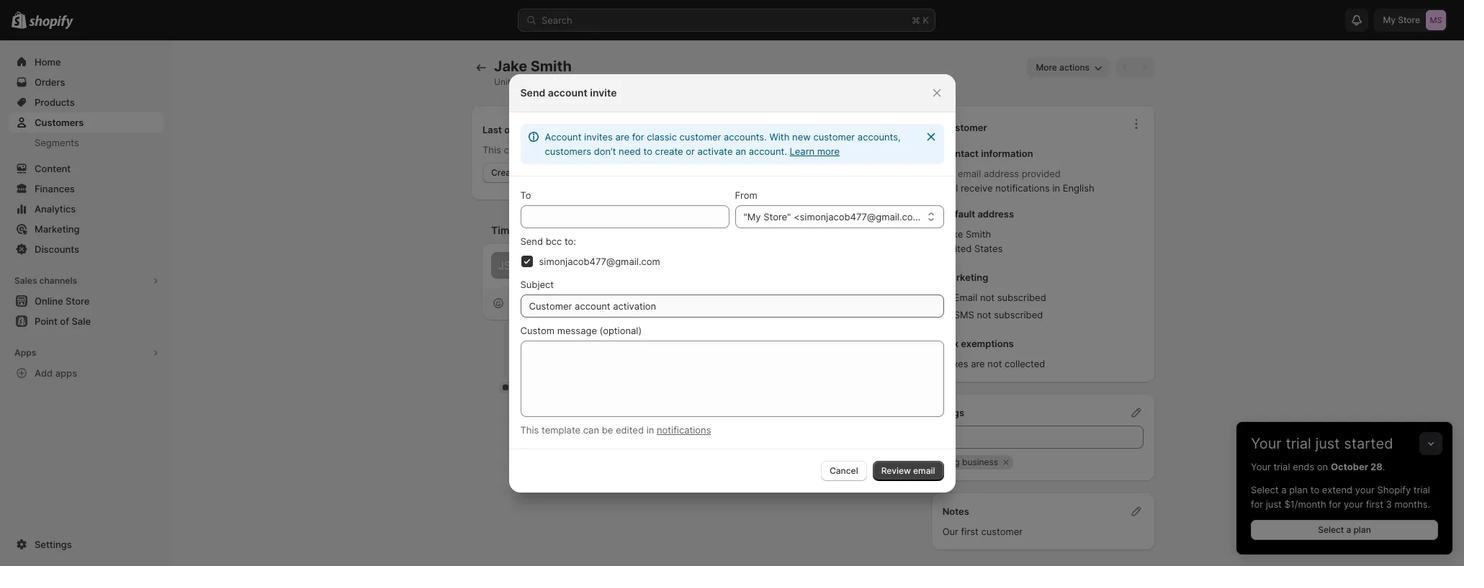Task type: describe. For each thing, give the bounding box(es) containing it.
receive
[[961, 182, 993, 194]]

can
[[583, 424, 599, 435]]

states for jake smith united states • customer for less than 5 seconds
[[524, 76, 550, 87]]

sms
[[954, 309, 974, 321]]

apps
[[55, 367, 77, 379]]

message
[[557, 324, 597, 336]]

add apps button
[[9, 363, 164, 383]]

customers
[[545, 145, 591, 157]]

invite
[[590, 86, 617, 98]]

to:
[[565, 235, 576, 247]]

classic
[[647, 131, 677, 142]]

(optional)
[[600, 324, 642, 336]]

select a plan link
[[1251, 520, 1438, 540]]

1 vertical spatial address
[[978, 208, 1014, 220]]

in inside the no email address provided will receive notifications in english
[[1053, 182, 1060, 194]]

from
[[735, 189, 758, 201]]

review
[[881, 465, 911, 476]]

customer up or
[[680, 131, 721, 142]]

customer inside jake smith united states • customer for less than 5 seconds
[[559, 76, 599, 87]]

last
[[483, 124, 502, 135]]

your trial ends on october 28 .
[[1251, 461, 1385, 473]]

0 horizontal spatial first
[[961, 526, 979, 537]]

default address
[[943, 208, 1014, 220]]

simonjacob477@gmail.com
[[539, 255, 660, 267]]

custom message (optional)
[[520, 324, 642, 336]]

customers
[[35, 117, 84, 128]]

.
[[1383, 461, 1385, 473]]

apps button
[[9, 343, 164, 363]]

apps
[[14, 347, 36, 358]]

•
[[552, 76, 557, 87]]

no email address provided will receive notifications in english
[[943, 168, 1095, 194]]

don't
[[594, 145, 616, 157]]

started
[[1344, 435, 1393, 452]]

no
[[943, 168, 955, 179]]

this customer hasn't placed any orders yet
[[483, 144, 673, 156]]

tax
[[943, 338, 959, 349]]

discounts
[[35, 243, 79, 255]]

cancel
[[830, 465, 858, 476]]

trial for ends
[[1274, 461, 1290, 473]]

than
[[634, 76, 652, 87]]

1 vertical spatial are
[[971, 358, 985, 370]]

email for no
[[958, 168, 981, 179]]

$1/month
[[1285, 498, 1327, 510]]

last order placed
[[483, 124, 562, 135]]

create
[[491, 167, 519, 178]]

are inside "account invites are for classic customer accounts. with new customer accounts, customers don't need to create or activate an account."
[[616, 131, 630, 142]]

your for your trial ends on october 28 .
[[1251, 461, 1271, 473]]

home link
[[9, 52, 164, 72]]

sales channels
[[14, 275, 77, 286]]

email for review
[[913, 465, 935, 476]]

search
[[542, 14, 572, 26]]

create order
[[491, 167, 543, 178]]

just inside dropdown button
[[1316, 435, 1340, 452]]

activate
[[698, 145, 733, 157]]

tags
[[943, 407, 965, 418]]

1 horizontal spatial placed
[[577, 144, 607, 156]]

Leave a comment... text field
[[527, 258, 899, 273]]

jake for jake smith united states
[[943, 228, 963, 240]]

create
[[655, 145, 683, 157]]

Custom message (optional) text field
[[520, 340, 944, 417]]

learn more link
[[781, 141, 849, 161]]

trial inside select a plan to extend your shopify trial for just $1/month for your first 3 months.
[[1414, 484, 1430, 496]]

cancel button
[[821, 461, 867, 481]]

account invites are for classic customer accounts. with new customer accounts, customers don't need to create or activate an account.
[[545, 131, 901, 157]]

create order button
[[483, 163, 552, 183]]

1 vertical spatial customer
[[943, 122, 987, 133]]

this for this template can be edited in notifications
[[520, 424, 539, 435]]

customer right our
[[981, 526, 1023, 537]]

edited
[[616, 424, 644, 435]]

states for jake smith united states
[[975, 243, 1003, 254]]

Subject text field
[[520, 294, 944, 317]]

select a plan to extend your shopify trial for just $1/month for your first 3 months.
[[1251, 484, 1431, 510]]

for left $1/month
[[1251, 498, 1263, 510]]

select for select a plan
[[1318, 524, 1344, 535]]

learn
[[790, 145, 815, 157]]

your trial just started element
[[1237, 460, 1453, 555]]

segments
[[35, 137, 79, 148]]

english
[[1063, 182, 1095, 194]]

to inside "account invites are for classic customer accounts. with new customer accounts, customers don't need to create or activate an account."
[[644, 145, 653, 157]]

october
[[1331, 461, 1369, 473]]

sales
[[14, 275, 37, 286]]

subject
[[520, 278, 554, 290]]

more
[[817, 145, 840, 157]]

send for send account invite
[[520, 86, 545, 98]]

jake smith united states
[[943, 228, 1003, 254]]

business
[[962, 457, 998, 467]]

To text field
[[520, 205, 729, 228]]

0 horizontal spatial placed
[[531, 124, 562, 135]]

⌘ k
[[912, 14, 929, 26]]

order for create
[[521, 167, 543, 178]]

exemptions
[[961, 338, 1014, 349]]

email
[[954, 292, 978, 303]]

contact information
[[943, 148, 1033, 159]]

smith for jake smith united states
[[966, 228, 991, 240]]

learn more
[[790, 145, 840, 157]]

28
[[1371, 461, 1383, 473]]

shopify image
[[29, 15, 74, 29]]

need
[[619, 145, 641, 157]]

sales channels button
[[9, 271, 164, 291]]

subscribed for sms not subscribed
[[994, 309, 1043, 321]]

order for last
[[504, 124, 529, 135]]

not for email
[[980, 292, 995, 303]]

tax exemptions
[[943, 338, 1014, 349]]

any
[[610, 144, 625, 156]]

a for select a plan
[[1347, 524, 1351, 535]]

this template can be edited in notifications
[[520, 424, 711, 435]]

or
[[686, 145, 695, 157]]



Task type: vqa. For each thing, say whether or not it's contained in the screenshot.
home
yes



Task type: locate. For each thing, give the bounding box(es) containing it.
email
[[958, 168, 981, 179], [913, 465, 935, 476]]

new
[[792, 131, 811, 142]]

address inside the no email address provided will receive notifications in english
[[984, 168, 1019, 179]]

1 horizontal spatial notifications
[[996, 182, 1050, 194]]

customer right •
[[559, 76, 599, 87]]

template
[[542, 424, 581, 435]]

this inside the send account invite 'dialog'
[[520, 424, 539, 435]]

0 vertical spatial this
[[483, 144, 501, 156]]

0 vertical spatial first
[[1366, 498, 1384, 510]]

jake for jake smith united states • customer for less than 5 seconds
[[494, 58, 527, 75]]

select down select a plan to extend your shopify trial for just $1/month for your first 3 months.
[[1318, 524, 1344, 535]]

states inside jake smith united states
[[975, 243, 1003, 254]]

plan for select a plan
[[1354, 524, 1371, 535]]

your up your trial ends on october 28 .
[[1251, 435, 1282, 452]]

just inside select a plan to extend your shopify trial for just $1/month for your first 3 months.
[[1266, 498, 1282, 510]]

settings link
[[9, 534, 164, 555]]

1 horizontal spatial this
[[520, 424, 539, 435]]

united for jake smith united states
[[943, 243, 972, 254]]

your trial just started
[[1251, 435, 1393, 452]]

2 your from the top
[[1251, 461, 1271, 473]]

segments link
[[9, 133, 164, 153]]

select inside select a plan to extend your shopify trial for just $1/month for your first 3 months.
[[1251, 484, 1279, 496]]

0 horizontal spatial select
[[1251, 484, 1279, 496]]

select for select a plan to extend your shopify trial for just $1/month for your first 3 months.
[[1251, 484, 1279, 496]]

1 horizontal spatial in
[[1053, 182, 1060, 194]]

0 vertical spatial placed
[[531, 124, 562, 135]]

taxes
[[943, 358, 968, 370]]

1 horizontal spatial are
[[971, 358, 985, 370]]

0 vertical spatial select
[[1251, 484, 1279, 496]]

collected
[[1005, 358, 1045, 370]]

notifications for in
[[657, 424, 711, 435]]

0 vertical spatial jake
[[494, 58, 527, 75]]

1 send from the top
[[520, 86, 545, 98]]

0 horizontal spatial jake
[[494, 58, 527, 75]]

1 vertical spatial subscribed
[[994, 309, 1043, 321]]

to inside select a plan to extend your shopify trial for just $1/month for your first 3 months.
[[1311, 484, 1320, 496]]

with
[[770, 131, 790, 142]]

1 horizontal spatial customer
[[943, 122, 987, 133]]

1 horizontal spatial to
[[1311, 484, 1320, 496]]

for inside jake smith united states • customer for less than 5 seconds
[[602, 76, 613, 87]]

0 vertical spatial notifications
[[996, 182, 1050, 194]]

order up to
[[521, 167, 543, 178]]

discounts link
[[9, 239, 164, 259]]

order right last
[[504, 124, 529, 135]]

1 horizontal spatial email
[[958, 168, 981, 179]]

jake down default
[[943, 228, 963, 240]]

not up sms not subscribed
[[980, 292, 995, 303]]

smith inside jake smith united states
[[966, 228, 991, 240]]

extend
[[1322, 484, 1353, 496]]

1 vertical spatial send
[[520, 235, 543, 247]]

1 vertical spatial united
[[943, 243, 972, 254]]

status
[[520, 124, 944, 164]]

our first customer
[[943, 526, 1023, 537]]

1 vertical spatial select
[[1318, 524, 1344, 535]]

just left $1/month
[[1266, 498, 1282, 510]]

1 horizontal spatial just
[[1316, 435, 1340, 452]]

first left 3
[[1366, 498, 1384, 510]]

timeline
[[491, 224, 533, 236]]

0 vertical spatial states
[[524, 76, 550, 87]]

first
[[1366, 498, 1384, 510], [961, 526, 979, 537]]

your inside dropdown button
[[1251, 435, 1282, 452]]

1 vertical spatial your
[[1251, 461, 1271, 473]]

customers link
[[9, 112, 164, 133]]

0 horizontal spatial to
[[644, 145, 653, 157]]

1 vertical spatial not
[[977, 309, 992, 321]]

states left •
[[524, 76, 550, 87]]

0 vertical spatial order
[[504, 124, 529, 135]]

1 vertical spatial a
[[1347, 524, 1351, 535]]

0 horizontal spatial notifications
[[657, 424, 711, 435]]

0 horizontal spatial a
[[1282, 484, 1287, 496]]

states down the default address
[[975, 243, 1003, 254]]

big
[[947, 457, 960, 467]]

yet
[[659, 144, 673, 156]]

notifications right edited
[[657, 424, 711, 435]]

not
[[980, 292, 995, 303], [977, 309, 992, 321], [988, 358, 1002, 370]]

1 vertical spatial plan
[[1354, 524, 1371, 535]]

2 send from the top
[[520, 235, 543, 247]]

email inside button
[[913, 465, 935, 476]]

0 horizontal spatial united
[[494, 76, 521, 87]]

this for this customer hasn't placed any orders yet
[[483, 144, 501, 156]]

a inside select a plan link
[[1347, 524, 1351, 535]]

for inside "account invites are for classic customer accounts. with new customer accounts, customers don't need to create or activate an account."
[[632, 131, 644, 142]]

united left •
[[494, 76, 521, 87]]

plan
[[1289, 484, 1308, 496], [1354, 524, 1371, 535]]

united
[[494, 76, 521, 87], [943, 243, 972, 254]]

status containing account invites are for classic customer accounts. with new customer accounts, customers don't need to create or activate an account.
[[520, 124, 944, 164]]

states inside jake smith united states • customer for less than 5 seconds
[[524, 76, 550, 87]]

home
[[35, 56, 61, 68]]

a inside select a plan to extend your shopify trial for just $1/month for your first 3 months.
[[1282, 484, 1287, 496]]

"my store" <simonjacob477@gmail.com>
[[744, 211, 927, 222]]

united up 'marketing'
[[943, 243, 972, 254]]

united inside jake smith united states • customer for less than 5 seconds
[[494, 76, 521, 87]]

united inside jake smith united states
[[943, 243, 972, 254]]

accounts,
[[858, 131, 901, 142]]

0 vertical spatial not
[[980, 292, 995, 303]]

to left yet
[[644, 145, 653, 157]]

smith down the default address
[[966, 228, 991, 240]]

this left template
[[520, 424, 539, 435]]

placed down invites
[[577, 144, 607, 156]]

1 vertical spatial notifications
[[657, 424, 711, 435]]

subscribed up sms not subscribed
[[997, 292, 1046, 303]]

0 horizontal spatial email
[[913, 465, 935, 476]]

1 vertical spatial placed
[[577, 144, 607, 156]]

send left bcc
[[520, 235, 543, 247]]

in down provided
[[1053, 182, 1060, 194]]

1 horizontal spatial plan
[[1354, 524, 1371, 535]]

address down receive
[[978, 208, 1014, 220]]

1 vertical spatial jake
[[943, 228, 963, 240]]

customer up contact
[[943, 122, 987, 133]]

0 horizontal spatial states
[[524, 76, 550, 87]]

address down information
[[984, 168, 1019, 179]]

in right edited
[[647, 424, 654, 435]]

a
[[1282, 484, 1287, 496], [1347, 524, 1351, 535]]

channels
[[39, 275, 77, 286]]

1 vertical spatial smith
[[966, 228, 991, 240]]

your trial just started button
[[1237, 422, 1453, 452]]

add
[[35, 367, 53, 379]]

send for send bcc to:
[[520, 235, 543, 247]]

smith up •
[[531, 58, 572, 75]]

email up receive
[[958, 168, 981, 179]]

send account invite
[[520, 86, 617, 98]]

1 horizontal spatial jake
[[943, 228, 963, 240]]

0 vertical spatial are
[[616, 131, 630, 142]]

1 vertical spatial email
[[913, 465, 935, 476]]

0 horizontal spatial in
[[647, 424, 654, 435]]

0 vertical spatial send
[[520, 86, 545, 98]]

notifications inside the no email address provided will receive notifications in english
[[996, 182, 1050, 194]]

0 vertical spatial just
[[1316, 435, 1340, 452]]

0 horizontal spatial smith
[[531, 58, 572, 75]]

taxes are not collected
[[943, 358, 1045, 370]]

be
[[602, 424, 613, 435]]

0 vertical spatial plan
[[1289, 484, 1308, 496]]

0 horizontal spatial plan
[[1289, 484, 1308, 496]]

for down extend
[[1329, 498, 1341, 510]]

united for jake smith united states • customer for less than 5 seconds
[[494, 76, 521, 87]]

0 horizontal spatial just
[[1266, 498, 1282, 510]]

your down extend
[[1344, 498, 1364, 510]]

1 vertical spatial this
[[520, 424, 539, 435]]

0 vertical spatial trial
[[1286, 435, 1312, 452]]

plan down select a plan to extend your shopify trial for just $1/month for your first 3 months.
[[1354, 524, 1371, 535]]

on
[[1317, 461, 1328, 473]]

0 vertical spatial your
[[1355, 484, 1375, 496]]

notifications down provided
[[996, 182, 1050, 194]]

subscribed
[[997, 292, 1046, 303], [994, 309, 1043, 321]]

1 horizontal spatial a
[[1347, 524, 1351, 535]]

subscribed for email not subscribed
[[997, 292, 1046, 303]]

1 horizontal spatial first
[[1366, 498, 1384, 510]]

are down the tax exemptions
[[971, 358, 985, 370]]

your for your trial just started
[[1251, 435, 1282, 452]]

to
[[520, 189, 531, 201]]

1 horizontal spatial states
[[975, 243, 1003, 254]]

0 vertical spatial customer
[[559, 76, 599, 87]]

first inside select a plan to extend your shopify trial for just $1/month for your first 3 months.
[[1366, 498, 1384, 510]]

to up $1/month
[[1311, 484, 1320, 496]]

store"
[[764, 211, 791, 222]]

1 your from the top
[[1251, 435, 1282, 452]]

0 horizontal spatial are
[[616, 131, 630, 142]]

trial
[[1286, 435, 1312, 452], [1274, 461, 1290, 473], [1414, 484, 1430, 496]]

notifications for receive
[[996, 182, 1050, 194]]

1 vertical spatial first
[[961, 526, 979, 537]]

send
[[520, 86, 545, 98], [520, 235, 543, 247]]

smith
[[531, 58, 572, 75], [966, 228, 991, 240]]

email not subscribed
[[954, 292, 1046, 303]]

notifications link
[[657, 424, 711, 435]]

select down your trial ends on october 28 .
[[1251, 484, 1279, 496]]

this
[[483, 144, 501, 156], [520, 424, 539, 435]]

your left ends
[[1251, 461, 1271, 473]]

orders
[[628, 144, 657, 156]]

customer
[[559, 76, 599, 87], [943, 122, 987, 133]]

plan inside select a plan link
[[1354, 524, 1371, 535]]

address
[[984, 168, 1019, 179], [978, 208, 1014, 220]]

add apps
[[35, 367, 77, 379]]

will
[[943, 182, 958, 194]]

ends
[[1293, 461, 1315, 473]]

settings
[[35, 539, 72, 550]]

1 horizontal spatial united
[[943, 243, 972, 254]]

0 horizontal spatial this
[[483, 144, 501, 156]]

avatar with initials j s image
[[491, 252, 518, 279]]

trial inside dropdown button
[[1286, 435, 1312, 452]]

"my
[[744, 211, 761, 222]]

send account invite dialog
[[0, 74, 1464, 492]]

1 vertical spatial order
[[521, 167, 543, 178]]

account.
[[749, 145, 787, 157]]

less
[[615, 76, 632, 87]]

2 vertical spatial trial
[[1414, 484, 1430, 496]]

marketing
[[943, 272, 988, 283]]

1 vertical spatial trial
[[1274, 461, 1290, 473]]

select a plan
[[1318, 524, 1371, 535]]

0 vertical spatial smith
[[531, 58, 572, 75]]

placed up hasn't
[[531, 124, 562, 135]]

invites
[[584, 131, 613, 142]]

are up any
[[616, 131, 630, 142]]

bcc
[[546, 235, 562, 247]]

for up orders
[[632, 131, 644, 142]]

plan for select a plan to extend your shopify trial for just $1/month for your first 3 months.
[[1289, 484, 1308, 496]]

in inside 'dialog'
[[647, 424, 654, 435]]

contact
[[943, 148, 979, 159]]

1 horizontal spatial select
[[1318, 524, 1344, 535]]

0 vertical spatial united
[[494, 76, 521, 87]]

jake
[[494, 58, 527, 75], [943, 228, 963, 240]]

select
[[1251, 484, 1279, 496], [1318, 524, 1344, 535]]

0 vertical spatial subscribed
[[997, 292, 1046, 303]]

accounts.
[[724, 131, 767, 142]]

subscribed down email not subscribed
[[994, 309, 1043, 321]]

email right review at the right bottom of page
[[913, 465, 935, 476]]

jake smith united states • customer for less than 5 seconds
[[494, 58, 697, 87]]

order
[[504, 124, 529, 135], [521, 167, 543, 178]]

big business
[[947, 457, 998, 467]]

0 horizontal spatial customer
[[559, 76, 599, 87]]

notifications inside the send account invite 'dialog'
[[657, 424, 711, 435]]

jake up send account invite
[[494, 58, 527, 75]]

0 vertical spatial address
[[984, 168, 1019, 179]]

provided
[[1022, 168, 1061, 179]]

not down exemptions at bottom right
[[988, 358, 1002, 370]]

not for sms
[[977, 309, 992, 321]]

trial up months.
[[1414, 484, 1430, 496]]

for left less
[[602, 76, 613, 87]]

smith for jake smith united states • customer for less than 5 seconds
[[531, 58, 572, 75]]

a for select a plan to extend your shopify trial for just $1/month for your first 3 months.
[[1282, 484, 1287, 496]]

1 vertical spatial your
[[1344, 498, 1364, 510]]

send left •
[[520, 86, 545, 98]]

status inside the send account invite 'dialog'
[[520, 124, 944, 164]]

plan inside select a plan to extend your shopify trial for just $1/month for your first 3 months.
[[1289, 484, 1308, 496]]

0 vertical spatial email
[[958, 168, 981, 179]]

shopify
[[1378, 484, 1411, 496]]

1 vertical spatial to
[[1311, 484, 1320, 496]]

⌘
[[912, 14, 920, 26]]

first right our
[[961, 526, 979, 537]]

0 vertical spatial your
[[1251, 435, 1282, 452]]

trial up ends
[[1286, 435, 1312, 452]]

jake inside jake smith united states
[[943, 228, 963, 240]]

k
[[923, 14, 929, 26]]

1 vertical spatial just
[[1266, 498, 1282, 510]]

jake inside jake smith united states • customer for less than 5 seconds
[[494, 58, 527, 75]]

trial left ends
[[1274, 461, 1290, 473]]

0 vertical spatial in
[[1053, 182, 1060, 194]]

your down 28
[[1355, 484, 1375, 496]]

smith inside jake smith united states • customer for less than 5 seconds
[[531, 58, 572, 75]]

our
[[943, 526, 959, 537]]

a up $1/month
[[1282, 484, 1287, 496]]

1 vertical spatial in
[[647, 424, 654, 435]]

this down last
[[483, 144, 501, 156]]

1 horizontal spatial smith
[[966, 228, 991, 240]]

trial for just
[[1286, 435, 1312, 452]]

sms not subscribed
[[954, 309, 1043, 321]]

0 vertical spatial to
[[644, 145, 653, 157]]

customer up more
[[814, 131, 855, 142]]

order inside button
[[521, 167, 543, 178]]

review email button
[[873, 461, 944, 481]]

a down select a plan to extend your shopify trial for just $1/month for your first 3 months.
[[1347, 524, 1351, 535]]

customer down the 'last order placed'
[[504, 144, 545, 156]]

send bcc to:
[[520, 235, 576, 247]]

plan up $1/month
[[1289, 484, 1308, 496]]

not right sms
[[977, 309, 992, 321]]

3
[[1386, 498, 1392, 510]]

2 vertical spatial not
[[988, 358, 1002, 370]]

email inside the no email address provided will receive notifications in english
[[958, 168, 981, 179]]

0 vertical spatial a
[[1282, 484, 1287, 496]]

just up on
[[1316, 435, 1340, 452]]

1 vertical spatial states
[[975, 243, 1003, 254]]



